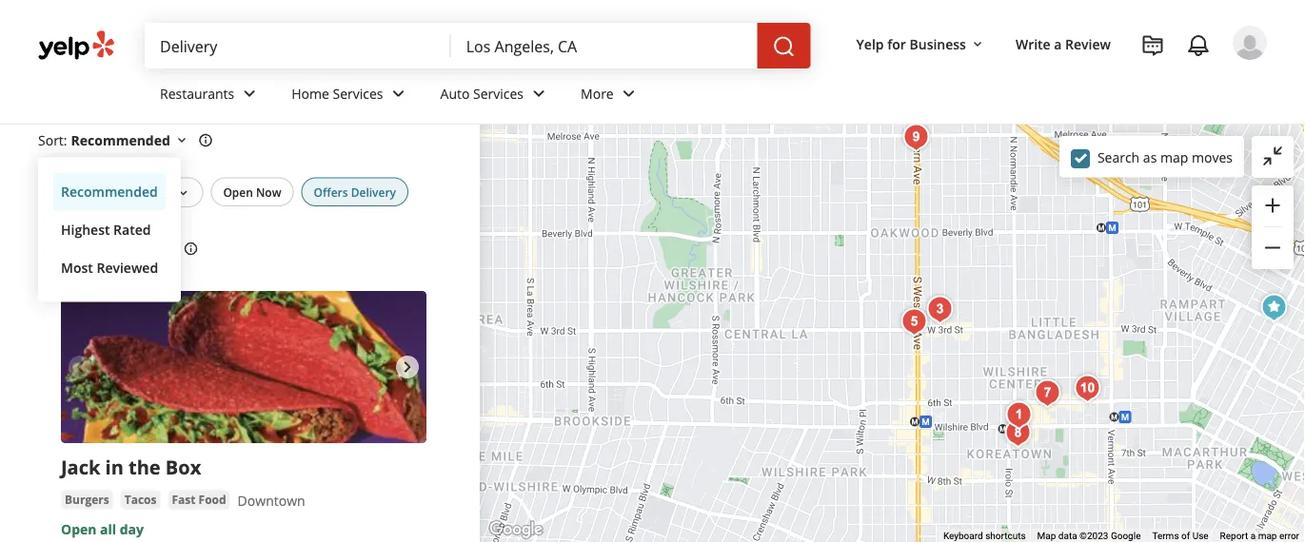 Task type: describe. For each thing, give the bounding box(es) containing it.
recommended button
[[71, 131, 189, 149]]

tacos button
[[121, 491, 160, 510]]

near
[[265, 60, 320, 92]]

1 vertical spatial 16 info v2 image
[[183, 241, 199, 256]]

open for open all day
[[61, 521, 97, 539]]

keyboard shortcuts button
[[944, 530, 1026, 543]]

recommended for recommended button
[[61, 183, 158, 201]]

a for report
[[1251, 531, 1256, 542]]

delivery inside top 10 best delivery near los angeles, california
[[166, 60, 260, 92]]

fast food link
[[168, 491, 230, 510]]

best
[[112, 60, 162, 92]]

google
[[1111, 531, 1141, 542]]

business categories element
[[145, 69, 1267, 124]]

use
[[1193, 531, 1209, 542]]

report
[[1220, 531, 1249, 542]]

yelp for business button
[[849, 27, 993, 61]]

map for error
[[1259, 531, 1277, 542]]

©2023
[[1080, 531, 1109, 542]]

auto
[[440, 84, 470, 102]]

tacos
[[124, 492, 157, 508]]

offers
[[314, 184, 348, 200]]

top 10 best delivery near los angeles, california
[[38, 60, 361, 123]]

top
[[38, 60, 81, 92]]

map for moves
[[1161, 148, 1189, 166]]

recommended for recommended popup button
[[71, 131, 170, 149]]

filters group
[[38, 178, 412, 207]]

home services
[[292, 84, 383, 102]]

google image
[[485, 518, 548, 543]]

services for auto services
[[473, 84, 524, 102]]

24 chevron down v2 image for more
[[618, 82, 641, 105]]

highest rated button
[[53, 211, 166, 249]]

projects image
[[1142, 34, 1165, 57]]

terms of use link
[[1153, 531, 1209, 542]]

burgers button
[[61, 491, 113, 510]]

burgers link
[[61, 491, 113, 510]]

rated
[[113, 221, 151, 239]]

fast food
[[172, 492, 226, 508]]

in
[[105, 454, 124, 480]]

reviewed
[[97, 259, 158, 277]]

10
[[85, 60, 108, 92]]

review
[[1066, 35, 1111, 53]]

offers delivery button
[[301, 178, 409, 207]]

burgers
[[65, 492, 109, 508]]

report a map error link
[[1220, 531, 1300, 542]]

gogigo station image
[[897, 119, 936, 157]]

24 chevron down v2 image for home services
[[387, 82, 410, 105]]

Find text field
[[160, 35, 436, 56]]

yelp link
[[38, 45, 63, 60]]

bob b. image
[[1233, 26, 1267, 60]]

angeles,
[[38, 91, 137, 123]]

auto services
[[440, 84, 524, 102]]

louders image
[[1029, 375, 1067, 413]]

16 chevron down v2 image
[[970, 37, 986, 52]]

for
[[888, 35, 906, 53]]

day
[[120, 521, 144, 539]]

map data ©2023 google
[[1038, 531, 1141, 542]]

downtown
[[238, 492, 305, 510]]

a for write
[[1054, 35, 1062, 53]]

business
[[910, 35, 966, 53]]

zzamong image
[[921, 291, 959, 329]]

as
[[1144, 148, 1157, 166]]

all
[[100, 521, 116, 539]]

recommended button
[[53, 173, 166, 211]]

most reviewed
[[61, 259, 158, 277]]

results
[[124, 238, 180, 260]]

highest rated
[[61, 221, 151, 239]]

open now button
[[211, 178, 294, 207]]

more
[[581, 84, 614, 102]]

16 chevron right v2 image
[[70, 46, 86, 61]]

zoom out image
[[1262, 237, 1285, 259]]

jack
[[61, 454, 100, 480]]

user actions element
[[841, 24, 1294, 141]]

terms
[[1153, 531, 1179, 542]]

shortcuts
[[986, 531, 1026, 542]]

delivery link
[[193, 45, 240, 60]]

hae ha heng thai bistro image
[[896, 303, 934, 341]]



Task type: vqa. For each thing, say whether or not it's contained in the screenshot.
24 chevron down v2 icon related to Restaurants
yes



Task type: locate. For each thing, give the bounding box(es) containing it.
fast food button
[[168, 491, 230, 510]]

1 vertical spatial recommended
[[61, 183, 158, 201]]

highest
[[61, 221, 110, 239]]

home services link
[[276, 69, 425, 124]]

write a review link
[[1008, 27, 1119, 61]]

map
[[1038, 531, 1056, 542]]

jack in the box link
[[61, 454, 201, 480]]

keyboard
[[944, 531, 983, 542]]

restaurants link right 16 chevron right v2 image
[[93, 45, 163, 60]]

report a map error
[[1220, 531, 1300, 542]]

0 vertical spatial open
[[223, 184, 253, 200]]

services for home services
[[333, 84, 383, 102]]

1 vertical spatial restaurants link
[[145, 69, 276, 124]]

restaurants down 16 chevron right v2 icon
[[160, 84, 234, 102]]

box
[[166, 454, 201, 480]]

moves
[[1192, 148, 1233, 166]]

delivery
[[193, 45, 240, 60], [166, 60, 260, 92], [351, 184, 396, 200]]

fast
[[172, 492, 196, 508]]

auto services link
[[425, 69, 566, 124]]

0 vertical spatial recommended
[[71, 131, 170, 149]]

yelp
[[857, 35, 884, 53], [38, 45, 63, 60]]

16 chevron down v2 image
[[174, 133, 189, 148]]

1 horizontal spatial none field
[[466, 35, 742, 56]]

Near text field
[[466, 35, 742, 56]]

2 24 chevron down v2 image from the left
[[528, 82, 550, 105]]

24 chevron down v2 image inside restaurants link
[[238, 82, 261, 105]]

16 info v2 image right "results"
[[183, 241, 199, 256]]

restaurants link down "delivery" link
[[145, 69, 276, 124]]

24 chevron down v2 image left auto
[[387, 82, 410, 105]]

24 chevron down v2 image right auto services
[[528, 82, 550, 105]]

search image
[[773, 35, 796, 58]]

most reviewed button
[[53, 249, 166, 287]]

services inside home services link
[[333, 84, 383, 102]]

0 vertical spatial restaurants link
[[93, 45, 163, 60]]

0 horizontal spatial yelp
[[38, 45, 63, 60]]

0 horizontal spatial 24 chevron down v2 image
[[387, 82, 410, 105]]

jack in the box
[[61, 454, 201, 480]]

1 vertical spatial open
[[61, 521, 97, 539]]

open left all
[[61, 521, 97, 539]]

0 vertical spatial 16 info v2 image
[[198, 133, 213, 148]]

group
[[1252, 186, 1294, 269]]

1 horizontal spatial a
[[1251, 531, 1256, 542]]

None field
[[160, 35, 436, 56], [466, 35, 742, 56]]

0 vertical spatial restaurants
[[93, 45, 163, 60]]

egg tuck image
[[1000, 397, 1038, 435]]

write
[[1016, 35, 1051, 53]]

1 horizontal spatial 24 chevron down v2 image
[[618, 82, 641, 105]]

more link
[[566, 69, 656, 124]]

a inside write a review link
[[1054, 35, 1062, 53]]

16 filter v2 image
[[54, 186, 70, 201]]

map right as
[[1161, 148, 1189, 166]]

1 horizontal spatial map
[[1259, 531, 1277, 542]]

1 horizontal spatial yelp
[[857, 35, 884, 53]]

map left error
[[1259, 531, 1277, 542]]

map region
[[279, 61, 1306, 543]]

1 24 chevron down v2 image from the left
[[387, 82, 410, 105]]

open inside button
[[223, 184, 253, 200]]

next image
[[396, 356, 419, 379]]

sponsored
[[38, 238, 121, 260]]

2 none field from the left
[[466, 35, 742, 56]]

1 services from the left
[[333, 84, 383, 102]]

0 horizontal spatial map
[[1161, 148, 1189, 166]]

24 chevron down v2 image
[[387, 82, 410, 105], [528, 82, 550, 105]]

24 chevron down v2 image left near
[[238, 82, 261, 105]]

services right home
[[333, 84, 383, 102]]

of
[[1182, 531, 1190, 542]]

restaurants link
[[93, 45, 163, 60], [145, 69, 276, 124]]

services
[[333, 84, 383, 102], [473, 84, 524, 102]]

food
[[199, 492, 226, 508]]

home
[[292, 84, 329, 102]]

1 horizontal spatial 24 chevron down v2 image
[[528, 82, 550, 105]]

1 vertical spatial map
[[1259, 531, 1277, 542]]

tacos link
[[121, 491, 160, 510]]

los
[[324, 60, 361, 92]]

falafel corner image
[[999, 415, 1037, 453]]

price: image
[[176, 186, 191, 201]]

24 chevron down v2 image inside home services link
[[387, 82, 410, 105]]

write a review
[[1016, 35, 1111, 53]]

previous image
[[69, 356, 91, 379]]

1 vertical spatial a
[[1251, 531, 1256, 542]]

notifications image
[[1187, 34, 1210, 57]]

brothers sandwich shop image
[[1069, 370, 1107, 408]]

open now
[[223, 184, 281, 200]]

map
[[1161, 148, 1189, 166], [1259, 531, 1277, 542]]

open
[[223, 184, 253, 200], [61, 521, 97, 539]]

recommended
[[71, 131, 170, 149], [61, 183, 158, 201]]

yelp inside button
[[857, 35, 884, 53]]

0 horizontal spatial 24 chevron down v2 image
[[238, 82, 261, 105]]

0 horizontal spatial open
[[61, 521, 97, 539]]

search as map moves
[[1098, 148, 1233, 166]]

0 horizontal spatial services
[[333, 84, 383, 102]]

terms of use
[[1153, 531, 1209, 542]]

services right auto
[[473, 84, 524, 102]]

offers delivery
[[314, 184, 396, 200]]

24 chevron down v2 image for auto services
[[528, 82, 550, 105]]

now
[[256, 184, 281, 200]]

none field up more
[[466, 35, 742, 56]]

keyboard shortcuts
[[944, 531, 1026, 542]]

recommended inside button
[[61, 183, 158, 201]]

None search field
[[145, 23, 815, 69]]

2 24 chevron down v2 image from the left
[[618, 82, 641, 105]]

open left now
[[223, 184, 253, 200]]

collapse map image
[[1262, 145, 1285, 168]]

0 horizontal spatial a
[[1054, 35, 1062, 53]]

data
[[1059, 531, 1078, 542]]

restaurants inside business categories element
[[160, 84, 234, 102]]

0 vertical spatial map
[[1161, 148, 1189, 166]]

16 info v2 image right 16 chevron down v2 image
[[198, 133, 213, 148]]

a right report
[[1251, 531, 1256, 542]]

yelp for yelp link
[[38, 45, 63, 60]]

restaurants right 16 chevron right v2 image
[[93, 45, 163, 60]]

24 chevron down v2 image inside auto services link
[[528, 82, 550, 105]]

delivery up 16 chevron down v2 image
[[166, 60, 260, 92]]

1
[[86, 185, 91, 198]]

delivery right offers
[[351, 184, 396, 200]]

1 horizontal spatial services
[[473, 84, 524, 102]]

1 24 chevron down v2 image from the left
[[238, 82, 261, 105]]

1 none field from the left
[[160, 35, 436, 56]]

yelp for yelp for business
[[857, 35, 884, 53]]

0 horizontal spatial none field
[[160, 35, 436, 56]]

none field find
[[160, 35, 436, 56]]

yelp left for
[[857, 35, 884, 53]]

most
[[61, 259, 93, 277]]

error
[[1280, 531, 1300, 542]]

1 vertical spatial restaurants
[[160, 84, 234, 102]]

1 horizontal spatial open
[[223, 184, 253, 200]]

0 vertical spatial a
[[1054, 35, 1062, 53]]

24 chevron down v2 image inside more link
[[618, 82, 641, 105]]

2 services from the left
[[473, 84, 524, 102]]

open all day
[[61, 521, 144, 539]]

open for open now
[[223, 184, 253, 200]]

24 chevron down v2 image for restaurants
[[238, 82, 261, 105]]

zoom in image
[[1262, 194, 1285, 217]]

services inside auto services link
[[473, 84, 524, 102]]

sort:
[[38, 131, 67, 149]]

all
[[100, 184, 114, 200]]

24 chevron down v2 image
[[238, 82, 261, 105], [618, 82, 641, 105]]

yelp left 16 chevron right v2 image
[[38, 45, 63, 60]]

16 chevron right v2 image
[[170, 46, 186, 61]]

24 chevron down v2 image right more
[[618, 82, 641, 105]]

sponsored results
[[38, 238, 180, 260]]

yelp for business
[[857, 35, 966, 53]]

16 info v2 image
[[198, 133, 213, 148], [183, 241, 199, 256]]

california
[[141, 91, 254, 123]]

delivery inside button
[[351, 184, 396, 200]]

none field up near
[[160, 35, 436, 56]]

recommended up highest rated button
[[61, 183, 158, 201]]

taco bell image
[[1256, 289, 1294, 327]]

1 all
[[86, 184, 114, 200]]

delivery right 16 chevron right v2 icon
[[193, 45, 240, 60]]

the
[[129, 454, 161, 480]]

none field near
[[466, 35, 742, 56]]

slideshow element
[[61, 291, 427, 444]]

a right write
[[1054, 35, 1062, 53]]

restaurants
[[93, 45, 163, 60], [160, 84, 234, 102]]

search
[[1098, 148, 1140, 166]]

recommended down angeles,
[[71, 131, 170, 149]]



